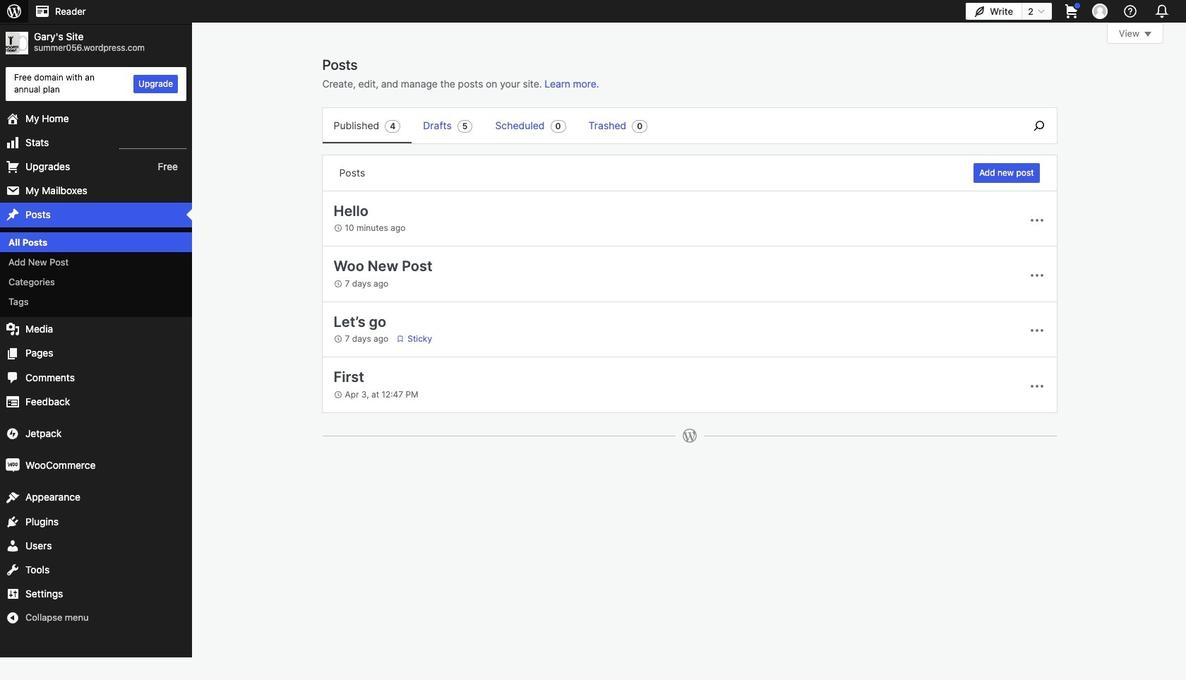 Task type: describe. For each thing, give the bounding box(es) containing it.
2 toggle menu image from the top
[[1029, 322, 1046, 339]]

1 img image from the top
[[6, 427, 20, 441]]

highest hourly views 0 image
[[119, 140, 186, 149]]

3 toggle menu image from the top
[[1029, 378, 1046, 395]]

2 img image from the top
[[6, 459, 20, 473]]



Task type: vqa. For each thing, say whether or not it's contained in the screenshot.
topmost the img
yes



Task type: locate. For each thing, give the bounding box(es) containing it.
closed image
[[1145, 32, 1152, 37]]

toggle menu image
[[1029, 212, 1046, 229]]

manage your sites image
[[6, 3, 23, 20]]

None search field
[[1022, 108, 1057, 143]]

help image
[[1122, 3, 1139, 20]]

1 vertical spatial toggle menu image
[[1029, 322, 1046, 339]]

img image
[[6, 427, 20, 441], [6, 459, 20, 473]]

menu
[[322, 108, 1015, 143]]

2 vertical spatial toggle menu image
[[1029, 378, 1046, 395]]

my profile image
[[1093, 4, 1108, 19]]

my shopping cart image
[[1064, 3, 1081, 20]]

1 vertical spatial img image
[[6, 459, 20, 473]]

main content
[[322, 23, 1164, 457]]

manage your notifications image
[[1153, 1, 1173, 21]]

0 vertical spatial toggle menu image
[[1029, 267, 1046, 284]]

toggle menu image
[[1029, 267, 1046, 284], [1029, 322, 1046, 339], [1029, 378, 1046, 395]]

1 toggle menu image from the top
[[1029, 267, 1046, 284]]

0 vertical spatial img image
[[6, 427, 20, 441]]



